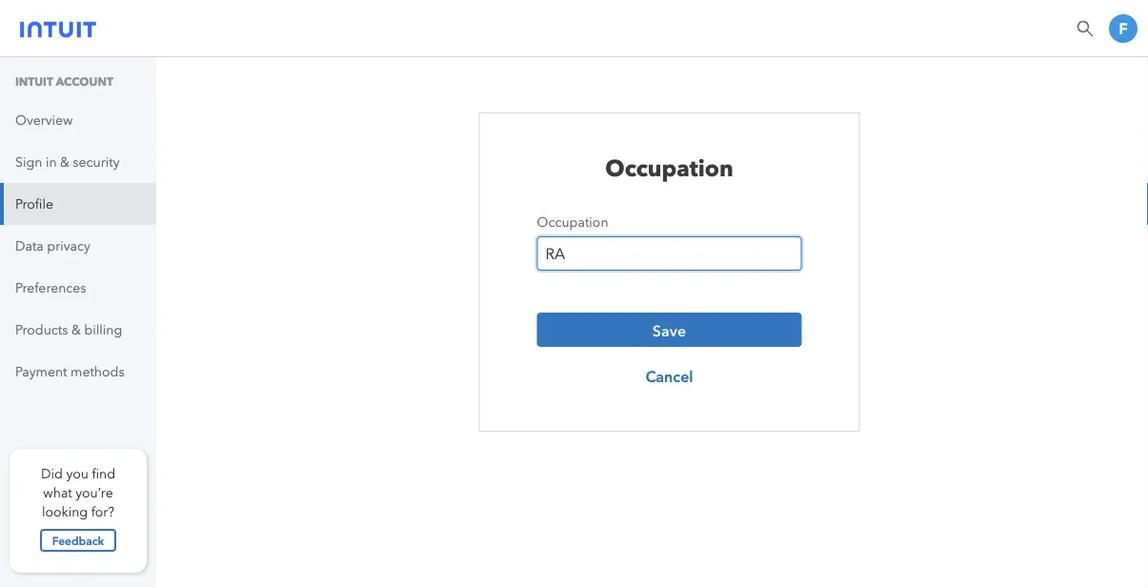 Task type: vqa. For each thing, say whether or not it's contained in the screenshot.
don't to the bottom
no



Task type: describe. For each thing, give the bounding box(es) containing it.
cancel
[[646, 365, 693, 386]]

cancel button
[[537, 359, 802, 393]]

did you find what you're looking for?
[[41, 466, 115, 519]]

feedback
[[52, 533, 104, 548]]

what
[[43, 485, 72, 500]]

products & billing
[[15, 322, 122, 337]]

data privacy
[[15, 238, 90, 253]]

sign
[[15, 154, 42, 170]]

intuit logo image
[[20, 15, 96, 38]]

methods
[[71, 364, 125, 379]]

for?
[[91, 504, 114, 519]]

privacy
[[47, 238, 90, 253]]

sign in & security link
[[0, 141, 156, 183]]

payment methods
[[15, 364, 125, 379]]

preferences
[[15, 280, 86, 295]]

save button
[[537, 313, 802, 347]]

profile
[[15, 196, 53, 212]]

you
[[66, 466, 89, 481]]

intuit account
[[15, 75, 113, 89]]

sign in & security
[[15, 154, 120, 170]]

data
[[15, 238, 44, 253]]

products & billing link
[[0, 309, 156, 351]]

Occupation text field
[[537, 237, 802, 271]]

security
[[73, 154, 120, 170]]

payment
[[15, 364, 67, 379]]

billing
[[84, 322, 122, 337]]

1 vertical spatial occupation
[[537, 213, 608, 230]]

save
[[653, 320, 686, 340]]

preferences link
[[0, 267, 156, 309]]



Task type: locate. For each thing, give the bounding box(es) containing it.
1 horizontal spatial &
[[71, 322, 81, 337]]

0 horizontal spatial &
[[60, 154, 69, 170]]

profile link
[[0, 183, 156, 225]]

in
[[46, 154, 57, 170]]

0 vertical spatial occupation
[[605, 151, 734, 182]]

feedback button
[[40, 529, 116, 552]]

1 vertical spatial &
[[71, 322, 81, 337]]

occupation
[[605, 151, 734, 182], [537, 213, 608, 230]]

0 vertical spatial &
[[60, 154, 69, 170]]

& right in at the left top of the page
[[60, 154, 69, 170]]

did
[[41, 466, 63, 481]]

f
[[1119, 19, 1128, 38]]

data privacy link
[[0, 225, 156, 267]]

you're
[[75, 485, 113, 500]]

& left the billing
[[71, 322, 81, 337]]

looking
[[42, 504, 88, 519]]

products
[[15, 322, 68, 337]]

help image
[[1076, 19, 1095, 38]]

find
[[92, 466, 115, 481]]

&
[[60, 154, 69, 170], [71, 322, 81, 337]]

account
[[56, 75, 113, 89]]

payment methods link
[[0, 351, 156, 393]]

overview
[[15, 112, 73, 128]]

intuit
[[15, 75, 53, 89]]

overview link
[[0, 99, 156, 141]]

intuit account element
[[0, 57, 156, 393]]



